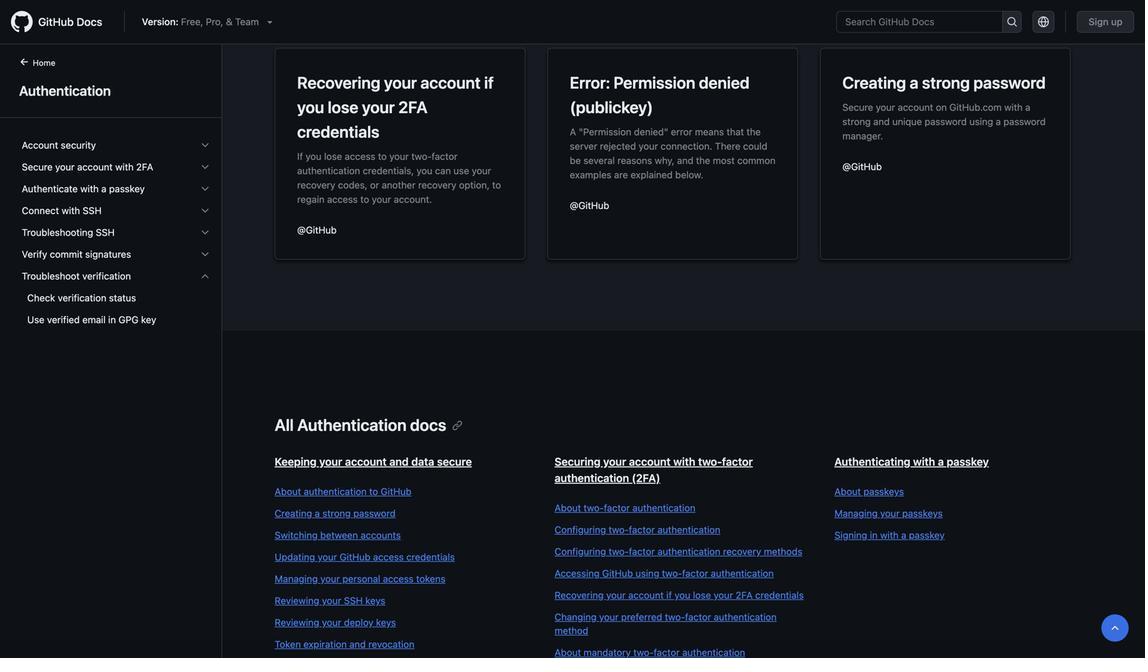 Task type: describe. For each thing, give the bounding box(es) containing it.
methods
[[764, 546, 803, 557]]

changing
[[555, 611, 597, 623]]

Search GitHub Docs search field
[[838, 12, 1003, 32]]

recovering your account if you lose your 2fa credentials inside recovering your account if you lose your 2fa credentials link
[[555, 590, 804, 601]]

managing your personal access tokens
[[275, 573, 446, 584]]

0 vertical spatial passkeys
[[864, 486, 905, 497]]

that
[[727, 126, 744, 137]]

1 vertical spatial recovering
[[555, 590, 604, 601]]

explained
[[631, 169, 673, 180]]

can
[[435, 165, 451, 176]]

accessing github using two-factor authentication
[[555, 568, 774, 579]]

your inside reviewing your ssh keys link
[[322, 595, 342, 606]]

and left data at the bottom
[[390, 455, 409, 468]]

a
[[570, 126, 576, 137]]

managing for managing your personal access tokens
[[275, 573, 318, 584]]

with down secure your account with 2fa
[[80, 183, 99, 194]]

error:
[[570, 73, 610, 92]]

with inside securing your account with two-factor authentication (2fa)
[[674, 455, 696, 468]]

0 vertical spatial recovering your account if you lose your 2fa credentials
[[297, 73, 494, 141]]

authenticating
[[835, 455, 911, 468]]

with up troubleshooting ssh
[[62, 205, 80, 216]]

a inside signing in with a passkey link
[[902, 530, 907, 541]]

scroll to top image
[[1110, 623, 1121, 634]]

managing for managing your passkeys
[[835, 508, 878, 519]]

switching between accounts link
[[275, 529, 528, 542]]

1 horizontal spatial 2fa
[[399, 98, 428, 117]]

you down accessing github using two-factor authentication link
[[675, 590, 691, 601]]

factor inside accessing github using two-factor authentication link
[[683, 568, 709, 579]]

@github for error: permission denied (publickey)
[[570, 200, 610, 211]]

server
[[570, 140, 598, 152]]

keeping your account and data secure link
[[275, 455, 472, 468]]

updating
[[275, 551, 315, 563]]

keeping
[[275, 455, 317, 468]]

home link
[[14, 57, 77, 70]]

authentication down about two-factor authentication link
[[658, 524, 721, 535]]

0 vertical spatial the
[[747, 126, 761, 137]]

option,
[[459, 179, 490, 191]]

using inside accessing github using two-factor authentication link
[[636, 568, 660, 579]]

why,
[[655, 155, 675, 166]]

two- inside if you lose access to your two-factor authentication credentials, you can use your recovery codes, or another recovery option, to regain access to your account.
[[412, 151, 432, 162]]

commit
[[50, 249, 83, 260]]

a inside creating a strong password link
[[315, 508, 320, 519]]

keeping your account and data secure
[[275, 455, 472, 468]]

troubleshooting
[[22, 227, 93, 238]]

regain
[[297, 194, 325, 205]]

0 vertical spatial creating
[[843, 73, 907, 92]]

1 vertical spatial if
[[667, 590, 672, 601]]

you left can
[[417, 165, 433, 176]]

1 vertical spatial in
[[870, 530, 878, 541]]

a right github.com
[[1026, 102, 1031, 113]]

token expiration and revocation link
[[275, 638, 528, 651]]

reviewing your deploy keys link
[[275, 616, 528, 629]]

2 vertical spatial 2fa
[[736, 590, 753, 601]]

troubleshoot verification element containing check verification status
[[11, 287, 222, 331]]

most
[[713, 155, 735, 166]]

secure your account with 2fa button
[[16, 156, 216, 178]]

0 horizontal spatial recovering
[[297, 73, 381, 92]]

about for keeping your account and data secure
[[275, 486, 301, 497]]

updating your github access credentials link
[[275, 550, 528, 564]]

examples
[[570, 169, 612, 180]]

keys for reviewing your deploy keys
[[376, 617, 396, 628]]

with inside secure your account on github.com with a strong and unique password using a password manager.
[[1005, 102, 1023, 113]]

0 horizontal spatial if
[[484, 73, 494, 92]]

sc 9kayk9 0 image inside troubleshoot verification dropdown button
[[200, 271, 211, 282]]

expiration
[[304, 639, 347, 650]]

troubleshooting ssh
[[22, 227, 115, 238]]

below.
[[676, 169, 704, 180]]

reviewing your ssh keys
[[275, 595, 386, 606]]

search image
[[1007, 16, 1018, 27]]

home
[[33, 58, 55, 68]]

on
[[936, 102, 947, 113]]

github up managing your personal access tokens
[[340, 551, 371, 563]]

authentication inside if you lose access to your two-factor authentication credentials, you can use your recovery codes, or another recovery option, to regain access to your account.
[[297, 165, 360, 176]]

1 horizontal spatial recovery
[[418, 179, 457, 191]]

secure for secure your account on github.com with a strong and unique password using a password manager.
[[843, 102, 874, 113]]

github docs link
[[11, 11, 113, 33]]

your inside managing your passkeys link
[[881, 508, 900, 519]]

secure your account on github.com with a strong and unique password using a password manager.
[[843, 102, 1046, 142]]

&
[[226, 16, 233, 27]]

sc 9kayk9 0 image for account security
[[200, 140, 211, 151]]

signing in with a passkey
[[835, 530, 945, 541]]

managing your personal access tokens link
[[275, 572, 528, 586]]

strong inside secure your account on github.com with a strong and unique password using a password manager.
[[843, 116, 871, 127]]

access for lose
[[345, 151, 376, 162]]

token
[[275, 639, 301, 650]]

changing your preferred two-factor authentication method
[[555, 611, 777, 636]]

use verified email in gpg key link
[[16, 309, 216, 331]]

ssh for connect with ssh
[[83, 205, 102, 216]]

error
[[671, 126, 693, 137]]

factor inside the changing your preferred two-factor authentication method
[[685, 611, 712, 623]]

security
[[61, 139, 96, 151]]

and inside secure your account on github.com with a strong and unique password using a password manager.
[[874, 116, 890, 127]]

authentication inside the changing your preferred two-factor authentication method
[[714, 611, 777, 623]]

authenticating with a passkey
[[835, 455, 989, 468]]

to down codes,
[[361, 194, 369, 205]]

about for securing your account with two-factor authentication (2fa)
[[555, 502, 581, 514]]

preferred
[[622, 611, 663, 623]]

two- inside configuring two-factor authentication link
[[609, 524, 629, 535]]

2 horizontal spatial recovery
[[723, 546, 762, 557]]

your inside securing your account with two-factor authentication (2fa)
[[604, 455, 627, 468]]

version:
[[142, 16, 179, 27]]

1 vertical spatial authentication
[[297, 415, 407, 434]]

reasons
[[618, 155, 653, 166]]

use verified email in gpg key
[[27, 314, 156, 325]]

verification for troubleshoot
[[82, 270, 131, 282]]

1 horizontal spatial passkey
[[910, 530, 945, 541]]

with down account security "dropdown button"
[[115, 161, 134, 173]]

check
[[27, 292, 55, 303]]

verify
[[22, 249, 47, 260]]

manager.
[[843, 130, 884, 142]]

switching
[[275, 530, 318, 541]]

account.
[[394, 194, 432, 205]]

you up if
[[297, 98, 324, 117]]

a down github.com
[[996, 116, 1002, 127]]

ssh for reviewing your ssh keys
[[344, 595, 363, 606]]

verification for check
[[58, 292, 106, 303]]

token expiration and revocation
[[275, 639, 415, 650]]

reviewing for reviewing your ssh keys
[[275, 595, 320, 606]]

troubleshoot verification element containing troubleshoot verification
[[11, 265, 222, 331]]

configuring two-factor authentication recovery methods
[[555, 546, 803, 557]]

with up "about passkeys" link
[[914, 455, 936, 468]]

authentication inside authentication link
[[19, 83, 111, 99]]

all authentication docs
[[275, 415, 447, 434]]

to up credentials,
[[378, 151, 387, 162]]

method
[[555, 625, 589, 636]]

pro,
[[206, 16, 223, 27]]

factor inside the configuring two-factor authentication recovery methods link
[[629, 546, 655, 557]]

connection.
[[661, 140, 713, 152]]

keys for reviewing your ssh keys
[[366, 595, 386, 606]]

up
[[1112, 16, 1123, 27]]

docs
[[410, 415, 447, 434]]

1 vertical spatial the
[[696, 155, 711, 166]]

1 vertical spatial passkeys
[[903, 508, 943, 519]]

authenticate
[[22, 183, 78, 194]]

account security
[[22, 139, 96, 151]]

reviewing your deploy keys
[[275, 617, 396, 628]]

if you lose access to your two-factor authentication credentials, you can use your recovery codes, or another recovery option, to regain access to your account.
[[297, 151, 501, 205]]

triangle down image
[[264, 16, 275, 27]]

authentication down methods
[[711, 568, 774, 579]]

about two-factor authentication link
[[555, 501, 808, 515]]

changing your preferred two-factor authentication method link
[[555, 610, 808, 638]]

all
[[275, 415, 294, 434]]

status
[[109, 292, 136, 303]]

authenticating with a passkey link
[[835, 455, 989, 468]]

sc 9kayk9 0 image for account
[[200, 162, 211, 173]]

between
[[320, 530, 358, 541]]

you right if
[[306, 151, 322, 162]]

verify commit signatures
[[22, 249, 131, 260]]

sc 9kayk9 0 image for ssh
[[200, 205, 211, 216]]

github left 'docs' on the left
[[38, 15, 74, 28]]

creating a strong password link
[[275, 507, 528, 520]]

2 vertical spatial lose
[[693, 590, 712, 601]]

2fa inside dropdown button
[[136, 161, 153, 173]]

use
[[454, 165, 469, 176]]



Task type: locate. For each thing, give the bounding box(es) containing it.
0 horizontal spatial recovering your account if you lose your 2fa credentials
[[297, 73, 494, 141]]

configuring for configuring two-factor authentication
[[555, 524, 606, 535]]

your inside secure your account on github.com with a strong and unique password using a password manager.
[[876, 102, 896, 113]]

creating a strong password up switching between accounts
[[275, 508, 396, 519]]

passkey up "about passkeys" link
[[947, 455, 989, 468]]

1 configuring from the top
[[555, 524, 606, 535]]

0 horizontal spatial managing
[[275, 573, 318, 584]]

two- inside securing your account with two-factor authentication (2fa)
[[699, 455, 722, 468]]

access down updating your github access credentials link at the bottom of page
[[383, 573, 414, 584]]

secure your account with 2fa
[[22, 161, 153, 173]]

sc 9kayk9 0 image inside "connect with ssh" dropdown button
[[200, 205, 211, 216]]

managing
[[835, 508, 878, 519], [275, 573, 318, 584]]

your inside the changing your preferred two-factor authentication method
[[600, 611, 619, 623]]

deploy
[[344, 617, 374, 628]]

1 horizontal spatial managing
[[835, 508, 878, 519]]

two- down the configuring two-factor authentication recovery methods at the bottom of the page
[[662, 568, 683, 579]]

passkey inside dropdown button
[[109, 183, 145, 194]]

strong up the on
[[923, 73, 971, 92]]

2 vertical spatial passkey
[[910, 530, 945, 541]]

2 horizontal spatial 2fa
[[736, 590, 753, 601]]

personal
[[343, 573, 381, 584]]

1 sc 9kayk9 0 image from the top
[[200, 162, 211, 173]]

authentication down configuring two-factor authentication link at bottom
[[658, 546, 721, 557]]

2 vertical spatial ssh
[[344, 595, 363, 606]]

your inside the secure your account with 2fa dropdown button
[[55, 161, 75, 173]]

your inside reviewing your deploy keys link
[[322, 617, 342, 628]]

check verification status
[[27, 292, 136, 303]]

with right github.com
[[1005, 102, 1023, 113]]

about down securing
[[555, 502, 581, 514]]

1 vertical spatial using
[[636, 568, 660, 579]]

credentials up if
[[297, 122, 380, 141]]

sign up
[[1089, 16, 1123, 27]]

1 vertical spatial creating
[[275, 508, 312, 519]]

2 horizontal spatial passkey
[[947, 455, 989, 468]]

1 vertical spatial strong
[[843, 116, 871, 127]]

passkey
[[109, 183, 145, 194], [947, 455, 989, 468], [910, 530, 945, 541]]

two- inside accessing github using two-factor authentication link
[[662, 568, 683, 579]]

2 reviewing from the top
[[275, 617, 320, 628]]

credentials,
[[363, 165, 414, 176]]

0 horizontal spatial secure
[[22, 161, 53, 173]]

in
[[108, 314, 116, 325], [870, 530, 878, 541]]

there
[[715, 140, 741, 152]]

credentials up tokens
[[407, 551, 455, 563]]

2 horizontal spatial @github
[[843, 161, 882, 172]]

0 vertical spatial ssh
[[83, 205, 102, 216]]

factor inside securing your account with two-factor authentication (2fa)
[[722, 455, 753, 468]]

factor inside if you lose access to your two-factor authentication credentials, you can use your recovery codes, or another recovery option, to regain access to your account.
[[432, 151, 458, 162]]

troubleshoot verification element
[[11, 265, 222, 331], [11, 287, 222, 331]]

0 horizontal spatial in
[[108, 314, 116, 325]]

configuring two-factor authentication recovery methods link
[[555, 545, 808, 559]]

1 vertical spatial keys
[[376, 617, 396, 628]]

1 horizontal spatial credentials
[[407, 551, 455, 563]]

1 horizontal spatial strong
[[843, 116, 871, 127]]

1 vertical spatial 2fa
[[136, 161, 153, 173]]

0 horizontal spatial 2fa
[[136, 161, 153, 173]]

about passkeys
[[835, 486, 905, 497]]

select language: current language is english image
[[1039, 16, 1050, 27]]

keys up revocation
[[376, 617, 396, 628]]

2 vertical spatial credentials
[[756, 590, 804, 601]]

1 horizontal spatial @github
[[570, 200, 610, 211]]

2 vertical spatial @github
[[297, 224, 337, 236]]

verification inside troubleshoot verification dropdown button
[[82, 270, 131, 282]]

1 horizontal spatial secure
[[843, 102, 874, 113]]

use
[[27, 314, 44, 325]]

be
[[570, 155, 581, 166]]

0 vertical spatial strong
[[923, 73, 971, 92]]

1 horizontal spatial if
[[667, 590, 672, 601]]

to right option,
[[492, 179, 501, 191]]

two- down the configuring two-factor authentication
[[609, 546, 629, 557]]

two- down recovering your account if you lose your 2fa credentials link
[[665, 611, 685, 623]]

creating inside creating a strong password link
[[275, 508, 312, 519]]

None search field
[[837, 11, 1022, 33]]

sc 9kayk9 0 image inside troubleshooting ssh dropdown button
[[200, 227, 211, 238]]

several
[[584, 155, 615, 166]]

strong
[[923, 73, 971, 92], [843, 116, 871, 127], [323, 508, 351, 519]]

0 horizontal spatial recovery
[[297, 179, 336, 191]]

1 vertical spatial @github
[[570, 200, 610, 211]]

2fa
[[399, 98, 428, 117], [136, 161, 153, 173], [736, 590, 753, 601]]

keys down personal
[[366, 595, 386, 606]]

1 vertical spatial ssh
[[96, 227, 115, 238]]

sc 9kayk9 0 image
[[200, 140, 211, 151], [200, 183, 211, 194]]

strong up switching between accounts
[[323, 508, 351, 519]]

two- inside the changing your preferred two-factor authentication method
[[665, 611, 685, 623]]

with down managing your passkeys
[[881, 530, 899, 541]]

access for personal
[[383, 573, 414, 584]]

authentication inside securing your account with two-factor authentication (2fa)
[[555, 472, 629, 485]]

sc 9kayk9 0 image inside authenticate with a passkey dropdown button
[[200, 183, 211, 194]]

a down the secure your account with 2fa dropdown button
[[101, 183, 107, 194]]

authentication
[[297, 165, 360, 176], [555, 472, 629, 485], [304, 486, 367, 497], [633, 502, 696, 514], [658, 524, 721, 535], [658, 546, 721, 557], [711, 568, 774, 579], [714, 611, 777, 623]]

two- inside the configuring two-factor authentication recovery methods link
[[609, 546, 629, 557]]

your inside the managing your personal access tokens link
[[321, 573, 340, 584]]

4 sc 9kayk9 0 image from the top
[[200, 249, 211, 260]]

0 vertical spatial configuring
[[555, 524, 606, 535]]

two- up credentials,
[[412, 151, 432, 162]]

2 troubleshoot verification element from the top
[[11, 287, 222, 331]]

troubleshooting ssh button
[[16, 222, 216, 243]]

two- inside about two-factor authentication link
[[584, 502, 604, 514]]

5 sc 9kayk9 0 image from the top
[[200, 271, 211, 282]]

secure inside dropdown button
[[22, 161, 53, 173]]

ssh up the 'deploy'
[[344, 595, 363, 606]]

signing
[[835, 530, 868, 541]]

securing your account with two-factor authentication (2fa) link
[[555, 455, 753, 485]]

a up switching between accounts
[[315, 508, 320, 519]]

1 horizontal spatial in
[[870, 530, 878, 541]]

factor inside about two-factor authentication link
[[604, 502, 630, 514]]

authentication down home link
[[19, 83, 111, 99]]

0 vertical spatial if
[[484, 73, 494, 92]]

access
[[345, 151, 376, 162], [327, 194, 358, 205], [373, 551, 404, 563], [383, 573, 414, 584]]

a inside authenticate with a passkey dropdown button
[[101, 183, 107, 194]]

0 vertical spatial using
[[970, 116, 994, 127]]

connect with ssh
[[22, 205, 102, 216]]

0 vertical spatial in
[[108, 314, 116, 325]]

troubleshoot verification
[[22, 270, 131, 282]]

ssh inside troubleshooting ssh dropdown button
[[96, 227, 115, 238]]

creating up unique
[[843, 73, 907, 92]]

about down authenticating
[[835, 486, 861, 497]]

ssh inside reviewing your ssh keys link
[[344, 595, 363, 606]]

2 sc 9kayk9 0 image from the top
[[200, 183, 211, 194]]

means
[[695, 126, 724, 137]]

0 horizontal spatial using
[[636, 568, 660, 579]]

0 vertical spatial verification
[[82, 270, 131, 282]]

0 horizontal spatial @github
[[297, 224, 337, 236]]

github up creating a strong password link
[[381, 486, 412, 497]]

secure down account
[[22, 161, 53, 173]]

two- up about two-factor authentication link
[[699, 455, 722, 468]]

using inside secure your account on github.com with a strong and unique password using a password manager.
[[970, 116, 994, 127]]

or
[[370, 179, 379, 191]]

factor inside configuring two-factor authentication link
[[629, 524, 655, 535]]

1 vertical spatial sc 9kayk9 0 image
[[200, 183, 211, 194]]

recovery up regain
[[297, 179, 336, 191]]

passkeys up managing your passkeys
[[864, 486, 905, 497]]

access down the accounts
[[373, 551, 404, 563]]

passkey down managing your passkeys link
[[910, 530, 945, 541]]

sign
[[1089, 16, 1109, 27]]

check verification status link
[[16, 287, 216, 309]]

authentication up configuring two-factor authentication link at bottom
[[633, 502, 696, 514]]

strong up manager.
[[843, 116, 871, 127]]

about for authenticating with a passkey
[[835, 486, 861, 497]]

recovering your account if you lose your 2fa credentials link
[[555, 589, 808, 602]]

configuring two-factor authentication
[[555, 524, 721, 535]]

2 horizontal spatial strong
[[923, 73, 971, 92]]

1 horizontal spatial authentication
[[297, 415, 407, 434]]

2 configuring from the top
[[555, 546, 606, 557]]

in inside troubleshoot verification element
[[108, 314, 116, 325]]

2 horizontal spatial credentials
[[756, 590, 804, 601]]

1 vertical spatial managing
[[275, 573, 318, 584]]

1 vertical spatial recovering your account if you lose your 2fa credentials
[[555, 590, 804, 601]]

a down managing your passkeys
[[902, 530, 907, 541]]

2 sc 9kayk9 0 image from the top
[[200, 205, 211, 216]]

passkeys
[[864, 486, 905, 497], [903, 508, 943, 519]]

0 vertical spatial reviewing
[[275, 595, 320, 606]]

all authentication docs link
[[275, 415, 463, 434]]

secure up manager.
[[843, 102, 874, 113]]

0 vertical spatial sc 9kayk9 0 image
[[200, 140, 211, 151]]

1 vertical spatial verification
[[58, 292, 106, 303]]

3 sc 9kayk9 0 image from the top
[[200, 227, 211, 238]]

gpg
[[119, 314, 139, 325]]

1 horizontal spatial creating a strong password
[[843, 73, 1046, 92]]

authenticate with a passkey
[[22, 183, 145, 194]]

using down github.com
[[970, 116, 994, 127]]

@github down manager.
[[843, 161, 882, 172]]

about two-factor authentication
[[555, 502, 696, 514]]

sc 9kayk9 0 image inside verify commit signatures dropdown button
[[200, 249, 211, 260]]

two- down about two-factor authentication
[[609, 524, 629, 535]]

creating up switching
[[275, 508, 312, 519]]

troubleshoot
[[22, 270, 80, 282]]

0 vertical spatial creating a strong password
[[843, 73, 1046, 92]]

authentication up switching between accounts
[[304, 486, 367, 497]]

0 horizontal spatial authentication
[[19, 83, 111, 99]]

github right accessing
[[603, 568, 633, 579]]

managing up signing
[[835, 508, 878, 519]]

recovering
[[297, 73, 381, 92], [555, 590, 604, 601]]

credentials down methods
[[756, 590, 804, 601]]

1 horizontal spatial using
[[970, 116, 994, 127]]

0 vertical spatial @github
[[843, 161, 882, 172]]

configuring two-factor authentication link
[[555, 523, 808, 537]]

recovery down can
[[418, 179, 457, 191]]

passkeys up signing in with a passkey
[[903, 508, 943, 519]]

0 vertical spatial lose
[[328, 98, 359, 117]]

verification
[[82, 270, 131, 282], [58, 292, 106, 303]]

and inside 'a "permission denied" error means that the server rejected your connection. there could be several reasons why, and the most common examples are explained below.'
[[677, 155, 694, 166]]

data
[[412, 455, 435, 468]]

authentication down recovering your account if you lose your 2fa credentials link
[[714, 611, 777, 623]]

authentication down securing
[[555, 472, 629, 485]]

your inside updating your github access credentials link
[[318, 551, 337, 563]]

a
[[910, 73, 919, 92], [1026, 102, 1031, 113], [996, 116, 1002, 127], [101, 183, 107, 194], [938, 455, 945, 468], [315, 508, 320, 519], [902, 530, 907, 541]]

reviewing your ssh keys link
[[275, 594, 528, 608]]

unique
[[893, 116, 923, 127]]

denied
[[699, 73, 750, 92]]

1 vertical spatial lose
[[324, 151, 342, 162]]

and
[[874, 116, 890, 127], [677, 155, 694, 166], [390, 455, 409, 468], [350, 639, 366, 650]]

1 troubleshoot verification element from the top
[[11, 265, 222, 331]]

@github down "examples"
[[570, 200, 610, 211]]

ssh down authenticate with a passkey
[[83, 205, 102, 216]]

keys
[[366, 595, 386, 606], [376, 617, 396, 628]]

could
[[744, 140, 768, 152]]

1 vertical spatial configuring
[[555, 546, 606, 557]]

2fa down accessing github using two-factor authentication link
[[736, 590, 753, 601]]

0 horizontal spatial passkey
[[109, 183, 145, 194]]

creating
[[843, 73, 907, 92], [275, 508, 312, 519]]

free,
[[181, 16, 203, 27]]

secure for secure your account with 2fa
[[22, 161, 53, 173]]

reviewing down updating
[[275, 595, 320, 606]]

2 horizontal spatial about
[[835, 486, 861, 497]]

a up "about passkeys" link
[[938, 455, 945, 468]]

1 sc 9kayk9 0 image from the top
[[200, 140, 211, 151]]

(publickey)
[[570, 98, 654, 117]]

0 vertical spatial 2fa
[[399, 98, 428, 117]]

0 horizontal spatial creating
[[275, 508, 312, 519]]

0 horizontal spatial strong
[[323, 508, 351, 519]]

rejected
[[600, 140, 636, 152]]

connect with ssh button
[[16, 200, 216, 222]]

common
[[738, 155, 776, 166]]

in left gpg at top left
[[108, 314, 116, 325]]

another
[[382, 179, 416, 191]]

about down keeping
[[275, 486, 301, 497]]

0 vertical spatial keys
[[366, 595, 386, 606]]

2 vertical spatial strong
[[323, 508, 351, 519]]

github.com
[[950, 102, 1002, 113]]

sc 9kayk9 0 image inside account security "dropdown button"
[[200, 140, 211, 151]]

signatures
[[85, 249, 131, 260]]

a up unique
[[910, 73, 919, 92]]

account inside dropdown button
[[77, 161, 113, 173]]

0 vertical spatial recovering
[[297, 73, 381, 92]]

ssh up "signatures"
[[96, 227, 115, 238]]

2fa down account security "dropdown button"
[[136, 161, 153, 173]]

sign up link
[[1078, 11, 1135, 33]]

two- down securing
[[584, 502, 604, 514]]

tokens
[[416, 573, 446, 584]]

0 vertical spatial passkey
[[109, 183, 145, 194]]

account inside secure your account on github.com with a strong and unique password using a password manager.
[[898, 102, 934, 113]]

1 horizontal spatial recovering your account if you lose your 2fa credentials
[[555, 590, 804, 601]]

recovery left methods
[[723, 546, 762, 557]]

1 horizontal spatial creating
[[843, 73, 907, 92]]

@github down regain
[[297, 224, 337, 236]]

1 vertical spatial secure
[[22, 161, 53, 173]]

password
[[974, 73, 1046, 92], [925, 116, 967, 127], [1004, 116, 1046, 127], [354, 508, 396, 519]]

managing your passkeys
[[835, 508, 943, 519]]

@github for creating a strong password
[[843, 161, 882, 172]]

managing down updating
[[275, 573, 318, 584]]

verification down "signatures"
[[82, 270, 131, 282]]

passkey down the secure your account with 2fa dropdown button
[[109, 183, 145, 194]]

1 vertical spatial passkey
[[947, 455, 989, 468]]

0 vertical spatial authentication
[[19, 83, 111, 99]]

0 horizontal spatial the
[[696, 155, 711, 166]]

authenticate with a passkey button
[[16, 178, 216, 200]]

lose inside if you lose access to your two-factor authentication credentials, you can use your recovery codes, or another recovery option, to regain access to your account.
[[324, 151, 342, 162]]

recovering your account if you lose your 2fa credentials down accessing github using two-factor authentication link
[[555, 590, 804, 601]]

about passkeys link
[[835, 485, 1088, 499]]

ssh inside "connect with ssh" dropdown button
[[83, 205, 102, 216]]

1 horizontal spatial the
[[747, 126, 761, 137]]

sc 9kayk9 0 image
[[200, 162, 211, 173], [200, 205, 211, 216], [200, 227, 211, 238], [200, 249, 211, 260], [200, 271, 211, 282]]

lose
[[328, 98, 359, 117], [324, 151, 342, 162], [693, 590, 712, 601]]

account security button
[[16, 134, 216, 156]]

reviewing up token on the left bottom
[[275, 617, 320, 628]]

and down the 'deploy'
[[350, 639, 366, 650]]

authentication element
[[0, 55, 222, 657]]

authentication up codes,
[[297, 165, 360, 176]]

permission
[[614, 73, 696, 92]]

0 horizontal spatial creating a strong password
[[275, 508, 396, 519]]

passkey for authenticating with a passkey
[[947, 455, 989, 468]]

@github for recovering your account if you lose your 2fa credentials
[[297, 224, 337, 236]]

and up manager.
[[874, 116, 890, 127]]

creating a strong password up the on
[[843, 73, 1046, 92]]

0 vertical spatial managing
[[835, 508, 878, 519]]

signing in with a passkey link
[[835, 529, 1088, 542]]

and down connection.
[[677, 155, 694, 166]]

factor
[[432, 151, 458, 162], [722, 455, 753, 468], [604, 502, 630, 514], [629, 524, 655, 535], [629, 546, 655, 557], [683, 568, 709, 579], [685, 611, 712, 623]]

reviewing for reviewing your deploy keys
[[275, 617, 320, 628]]

verification inside check verification status link
[[58, 292, 106, 303]]

credentials
[[297, 122, 380, 141], [407, 551, 455, 563], [756, 590, 804, 601]]

1 vertical spatial reviewing
[[275, 617, 320, 628]]

1 reviewing from the top
[[275, 595, 320, 606]]

in right signing
[[870, 530, 878, 541]]

0 horizontal spatial about
[[275, 486, 301, 497]]

0 vertical spatial secure
[[843, 102, 874, 113]]

ssh
[[83, 205, 102, 216], [96, 227, 115, 238], [344, 595, 363, 606]]

1 vertical spatial creating a strong password
[[275, 508, 396, 519]]

to down keeping your account and data secure 'link'
[[369, 486, 378, 497]]

1 horizontal spatial about
[[555, 502, 581, 514]]

sc 9kayk9 0 image inside the secure your account with 2fa dropdown button
[[200, 162, 211, 173]]

using down the configuring two-factor authentication recovery methods at the bottom of the page
[[636, 568, 660, 579]]

1 vertical spatial credentials
[[407, 551, 455, 563]]

configuring for configuring two-factor authentication recovery methods
[[555, 546, 606, 557]]

version: free, pro, & team
[[142, 16, 259, 27]]

docs
[[77, 15, 102, 28]]

0 horizontal spatial credentials
[[297, 122, 380, 141]]

account inside securing your account with two-factor authentication (2fa)
[[629, 455, 671, 468]]

updating your github access credentials
[[275, 551, 455, 563]]

sc 9kayk9 0 image for authenticate with a passkey
[[200, 183, 211, 194]]

passkey for authenticate with a passkey
[[109, 183, 145, 194]]

the up could
[[747, 126, 761, 137]]

access up codes,
[[345, 151, 376, 162]]

with up about two-factor authentication link
[[674, 455, 696, 468]]

the up below.
[[696, 155, 711, 166]]

access for github
[[373, 551, 404, 563]]

2fa up credentials,
[[399, 98, 428, 117]]

sc 9kayk9 0 image for signatures
[[200, 249, 211, 260]]

recovering your account if you lose your 2fa credentials up credentials,
[[297, 73, 494, 141]]

authentication up keeping your account and data secure 'link'
[[297, 415, 407, 434]]

1 horizontal spatial recovering
[[555, 590, 604, 601]]

access down codes,
[[327, 194, 358, 205]]

recovering your account if you lose your 2fa credentials
[[297, 73, 494, 141], [555, 590, 804, 601]]

0 vertical spatial credentials
[[297, 122, 380, 141]]

secure inside secure your account on github.com with a strong and unique password using a password manager.
[[843, 102, 874, 113]]

verification down troubleshoot verification
[[58, 292, 106, 303]]

your inside 'a "permission denied" error means that the server rejected your connection. there could be several reasons why, and the most common examples are explained below.'
[[639, 140, 658, 152]]

tooltip
[[1102, 614, 1129, 642]]

switching between accounts
[[275, 530, 401, 541]]



Task type: vqa. For each thing, say whether or not it's contained in the screenshot.
"Managing"
yes



